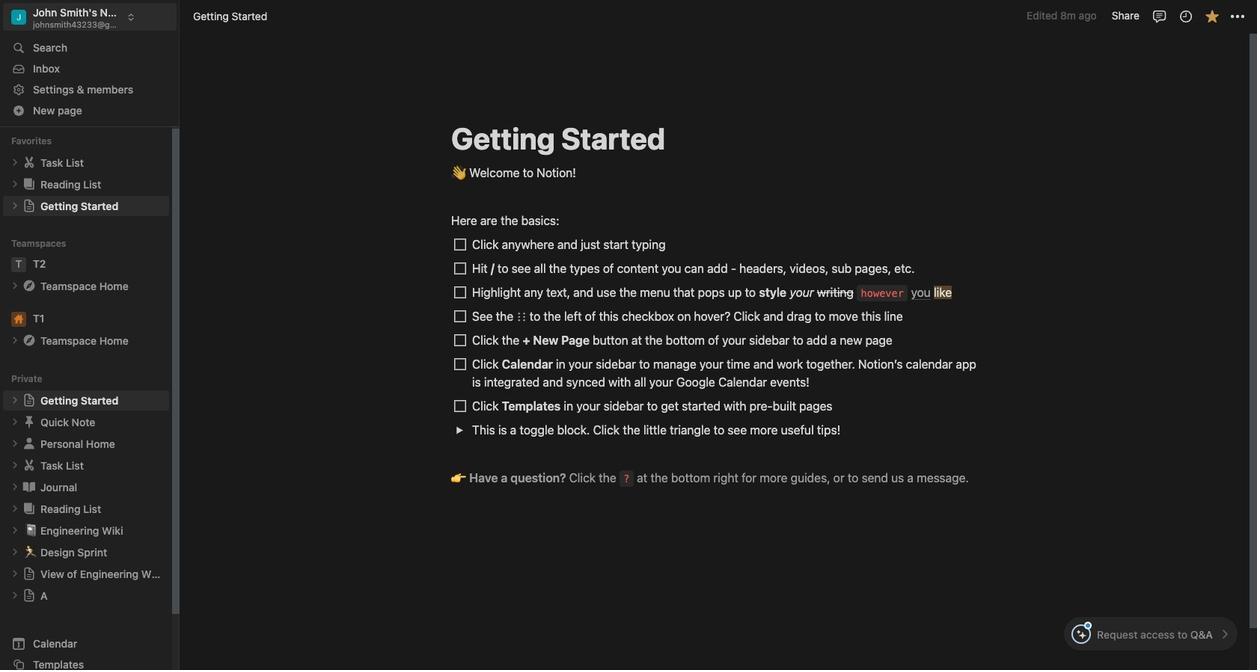 Task type: locate. For each thing, give the bounding box(es) containing it.
👉 image
[[451, 468, 466, 487]]

📓 image
[[24, 522, 37, 539]]

👋 image
[[451, 162, 466, 182]]

7 open image from the top
[[10, 526, 19, 535]]

updates image
[[1178, 9, 1193, 24]]

6 open image from the top
[[10, 505, 19, 514]]

9 open image from the top
[[10, 591, 19, 600]]

open image
[[10, 180, 19, 189], [10, 282, 19, 291], [10, 336, 19, 345], [10, 418, 19, 427], [10, 461, 19, 470], [10, 505, 19, 514], [10, 526, 19, 535], [10, 570, 19, 579], [10, 591, 19, 600]]

8 open image from the top
[[10, 570, 19, 579]]

comments image
[[1152, 9, 1167, 24]]

favorited image
[[1205, 9, 1220, 24]]

open image
[[10, 158, 19, 167], [10, 202, 19, 211], [10, 396, 19, 405], [455, 426, 464, 434], [10, 440, 19, 449], [10, 483, 19, 492], [10, 548, 19, 557]]

change page icon image
[[22, 155, 37, 170], [22, 177, 37, 192], [22, 199, 36, 213], [22, 279, 37, 294], [22, 333, 37, 348], [22, 394, 36, 407], [22, 415, 37, 430], [22, 437, 37, 452], [22, 458, 37, 473], [22, 480, 37, 495], [22, 502, 37, 517], [22, 568, 36, 581], [22, 589, 36, 603]]



Task type: describe. For each thing, give the bounding box(es) containing it.
🏃 image
[[24, 544, 37, 561]]

2 open image from the top
[[10, 282, 19, 291]]

3 open image from the top
[[10, 336, 19, 345]]

5 open image from the top
[[10, 461, 19, 470]]

1 open image from the top
[[10, 180, 19, 189]]

t image
[[11, 257, 26, 272]]

4 open image from the top
[[10, 418, 19, 427]]



Task type: vqa. For each thing, say whether or not it's contained in the screenshot.
New teamspace image
no



